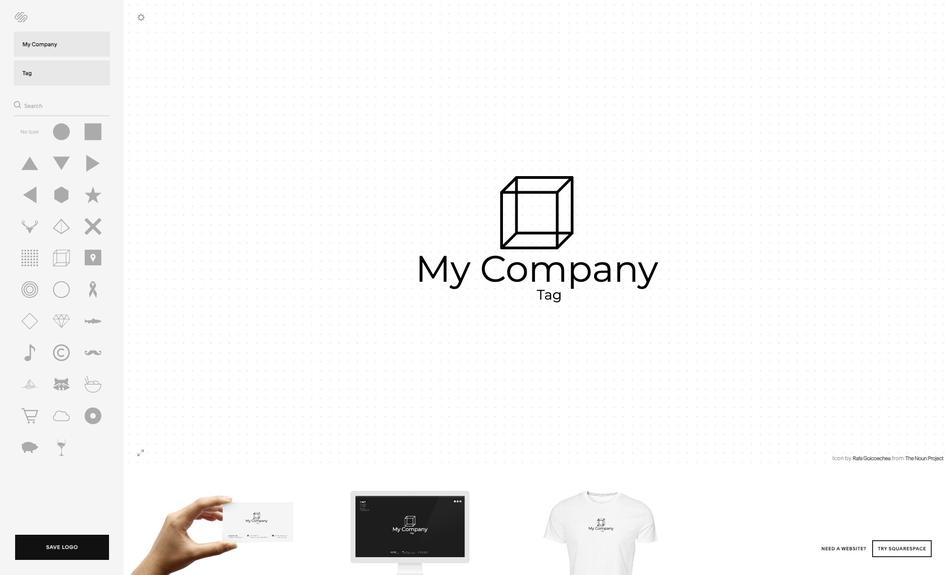 Task type: describe. For each thing, give the bounding box(es) containing it.
save logo button
[[15, 536, 109, 563]]

project
[[928, 455, 943, 462]]

try squarespace
[[878, 547, 926, 552]]

start over image
[[12, 9, 30, 25]]

search link
[[14, 99, 42, 111]]

need
[[822, 547, 835, 552]]

from
[[892, 455, 904, 462]]

no
[[20, 129, 27, 135]]

rafa goicoechea link
[[853, 455, 891, 462]]

squarespace
[[889, 547, 926, 552]]

need a website?
[[822, 547, 868, 552]]

icon by rafa goicoechea from the noun project
[[832, 455, 943, 462]]

search
[[24, 103, 42, 109]]

1 horizontal spatial icon
[[832, 455, 844, 462]]

save logo
[[46, 545, 78, 551]]

rafa
[[853, 455, 862, 462]]

Name text field
[[14, 32, 110, 57]]



Task type: locate. For each thing, give the bounding box(es) containing it.
goicoechea
[[863, 455, 891, 462]]

Tagline text field
[[14, 60, 110, 86]]

0 horizontal spatial icon
[[28, 129, 39, 135]]

website?
[[842, 547, 866, 552]]

the
[[905, 455, 914, 462]]

no icon
[[20, 129, 39, 135]]

icon
[[28, 129, 39, 135], [832, 455, 844, 462]]

try squarespace link
[[872, 541, 932, 558]]

logo
[[62, 545, 78, 551]]

by
[[845, 455, 851, 462]]

the noun project link
[[905, 455, 943, 462]]

a
[[837, 547, 840, 552]]

icon left by
[[832, 455, 844, 462]]

try
[[878, 547, 887, 552]]

icon right no
[[28, 129, 39, 135]]

noun
[[915, 455, 927, 462]]

0 vertical spatial icon
[[28, 129, 39, 135]]

save
[[46, 545, 60, 551]]

1 vertical spatial icon
[[832, 455, 844, 462]]



Task type: vqa. For each thing, say whether or not it's contained in the screenshot.
A
yes



